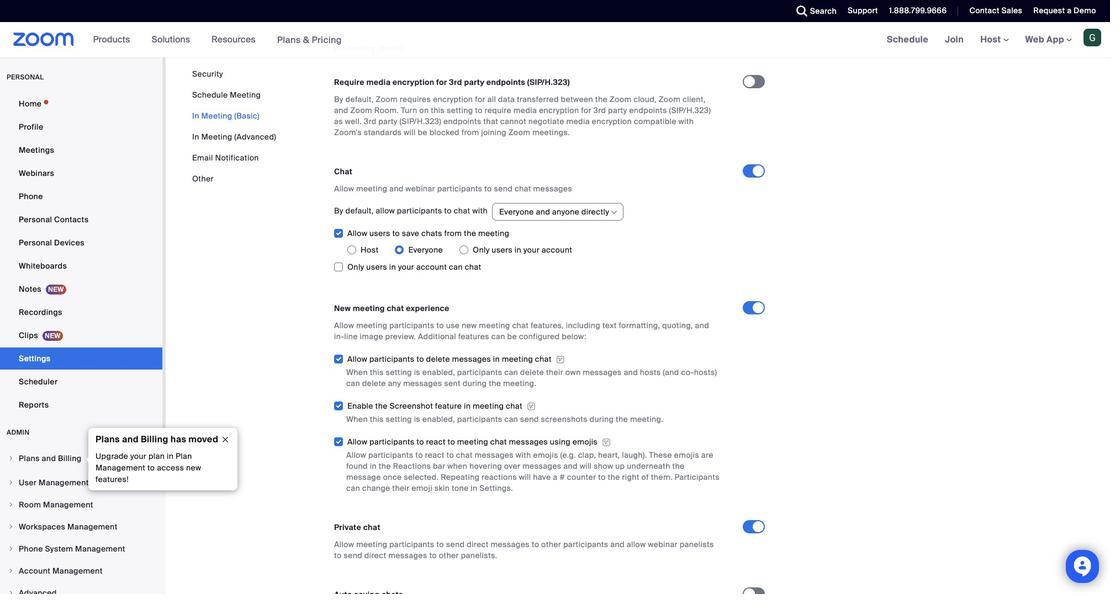 Task type: vqa. For each thing, say whether or not it's contained in the screenshot.
'Web' on the right top of page
yes



Task type: locate. For each thing, give the bounding box(es) containing it.
allow inside allow meeting participants to send direct messages to other participants and allow webinar panelists to send direct messages to other panelists.
[[627, 540, 646, 550]]

banner containing products
[[0, 22, 1110, 58]]

is down 'screenshot'
[[414, 415, 420, 425]]

this for to
[[370, 368, 384, 378]]

can right features
[[491, 332, 505, 342]]

management inside "menu item"
[[39, 478, 89, 488]]

0 horizontal spatial media
[[366, 77, 391, 87]]

2 personal from the top
[[19, 238, 52, 248]]

to inside upgrade your plan in plan management to access new features!
[[147, 463, 155, 473]]

right image
[[8, 524, 14, 531], [8, 568, 14, 575], [8, 590, 14, 595]]

system
[[45, 545, 73, 555]]

plans inside plans and billing 'menu item'
[[19, 454, 40, 464]]

meeting for in meeting (advanced) link
[[201, 132, 232, 142]]

2 vertical spatial users
[[366, 262, 387, 272]]

meeting up image
[[356, 321, 387, 331]]

1 horizontal spatial host
[[980, 34, 1003, 45]]

request
[[1034, 6, 1065, 15]]

1 horizontal spatial will
[[519, 473, 531, 483]]

1 horizontal spatial endpoints
[[486, 77, 525, 87]]

menu item
[[0, 583, 162, 595]]

1 vertical spatial will
[[580, 462, 592, 471]]

in meeting (advanced)
[[192, 132, 276, 142]]

this
[[431, 105, 445, 115], [370, 368, 384, 378], [370, 415, 384, 425]]

heart,
[[598, 450, 620, 460]]

is inside the when this setting is enabled, participants can delete their own messages and hosts (and co-hosts) can delete any messages sent during the meeting.
[[414, 368, 420, 378]]

chat right private
[[363, 523, 380, 533]]

direct up 'panelists.'
[[467, 540, 489, 550]]

hovering
[[469, 462, 502, 471]]

hosts
[[640, 368, 661, 378]]

2 vertical spatial endpoints
[[443, 116, 481, 126]]

whiteboards
[[19, 261, 67, 271]]

this right on at the top
[[431, 105, 445, 115]]

directly
[[581, 207, 609, 217]]

1 vertical spatial new
[[186, 463, 201, 473]]

default, for zoom
[[345, 94, 374, 104]]

2 vertical spatial plans
[[19, 454, 40, 464]]

by for by default, zoom requires encryption for all data transferred between the zoom cloud, zoom client, and zoom room. turn on this setting to require media encryption for 3rd party endpoints (sip/h.323) as well.  3rd party (sip/h.323) endpoints that cannot negotiate media encryption compatible with zoom's standards will be blocked from joining zoom meetings.
[[334, 94, 343, 104]]

your down save
[[398, 262, 414, 272]]

their
[[546, 368, 563, 378], [392, 484, 410, 494]]

new inside upgrade your plan in plan management to access new features!
[[186, 463, 201, 473]]

plans and billing menu item
[[0, 448, 162, 472]]

party
[[464, 77, 484, 87], [608, 105, 627, 115], [378, 116, 397, 126]]

1 vertical spatial for
[[475, 94, 485, 104]]

can down message
[[346, 484, 360, 494]]

their down 'support version for 'allow participants to delete messages in meeting chat image
[[546, 368, 563, 378]]

1 vertical spatial be
[[507, 332, 517, 342]]

1 horizontal spatial for
[[475, 94, 485, 104]]

1.888.799.9666 button up join
[[881, 0, 950, 22]]

setting up blocked
[[447, 105, 473, 115]]

your inside allow users to save chats from the meeting option group
[[523, 245, 540, 255]]

1 horizontal spatial their
[[546, 368, 563, 378]]

delete
[[426, 354, 450, 364], [520, 368, 544, 378], [362, 379, 386, 389]]

demo
[[1074, 6, 1096, 15]]

and inside allow participants to react to chat messages with emojis (e.g. clap, heart, laugh). these emojis are found in the reactions bar when hovering over messages and will show up underneath the message once selected. repeating reactions will have a # counter to the right of them. participants can change their emoji skin tone in settings.
[[564, 462, 578, 471]]

plans and billing has moved tooltip
[[86, 429, 237, 491]]

0 vertical spatial direct
[[467, 540, 489, 550]]

1 vertical spatial when
[[346, 415, 368, 425]]

allow participants to delete messages in meeting chat
[[347, 354, 552, 364]]

2 horizontal spatial will
[[580, 462, 592, 471]]

in right &
[[334, 43, 341, 53]]

chats
[[421, 228, 442, 238]]

'support version for 'allow participants to react to meeting chat messages using emojis image
[[602, 438, 611, 448]]

host inside the 'meetings' 'navigation'
[[980, 34, 1003, 45]]

2 horizontal spatial party
[[608, 105, 627, 115]]

2 horizontal spatial your
[[523, 245, 540, 255]]

features!
[[96, 475, 129, 485]]

menu bar
[[192, 68, 276, 184]]

1 horizontal spatial (basic)
[[377, 43, 403, 53]]

react for meeting
[[426, 437, 446, 447]]

1 enabled, from the top
[[422, 368, 455, 378]]

0 vertical spatial react
[[426, 437, 446, 447]]

allow for allow meeting participants to send direct messages to other participants and allow webinar panelists to send direct messages to other panelists.
[[334, 540, 354, 550]]

0 vertical spatial personal
[[19, 215, 52, 225]]

be inside allow meeting participants to use new meeting chat features, including text formatting, quoting, and in-line image preview. additional features can be configured below:
[[507, 332, 517, 342]]

room.
[[374, 105, 399, 115]]

recordings
[[19, 308, 62, 318]]

private
[[334, 523, 361, 533]]

1 horizontal spatial account
[[542, 245, 572, 255]]

1 vertical spatial enabled,
[[422, 415, 455, 425]]

allow inside allow participants to react to chat messages with emojis (e.g. clap, heart, laugh). these emojis are found in the reactions bar when hovering over messages and will show up underneath the message once selected. repeating reactions will have a # counter to the right of them. participants can change their emoji skin tone in settings.
[[346, 450, 366, 460]]

in down schedule meeting
[[192, 111, 199, 121]]

meeting up by default, allow participants to chat with
[[356, 184, 387, 194]]

endpoints up blocked
[[443, 116, 481, 126]]

enabled, for delete
[[422, 368, 455, 378]]

phone system management menu item
[[0, 539, 162, 560]]

0 vertical spatial when
[[346, 368, 368, 378]]

to
[[475, 105, 483, 115], [484, 184, 492, 194], [444, 206, 452, 216], [392, 228, 400, 238], [436, 321, 444, 331], [417, 354, 424, 364], [417, 437, 424, 447], [448, 437, 455, 447], [415, 450, 423, 460], [447, 450, 454, 460], [147, 463, 155, 473], [598, 473, 606, 483], [436, 540, 444, 550], [532, 540, 539, 550], [334, 551, 342, 561], [429, 551, 437, 561]]

host up only users in your account can chat
[[361, 245, 379, 255]]

your down everyone and anyone directly "popup button"
[[523, 245, 540, 255]]

1 horizontal spatial plans
[[96, 434, 120, 446]]

when inside the when this setting is enabled, participants can delete their own messages and hosts (and co-hosts) can delete any messages sent during the meeting.
[[346, 368, 368, 378]]

default, down require at the top left of the page
[[345, 94, 374, 104]]

1 vertical spatial host
[[361, 245, 379, 255]]

(basic)
[[377, 43, 403, 53], [234, 111, 259, 121]]

0 horizontal spatial host
[[361, 245, 379, 255]]

meeting down private chat
[[356, 540, 387, 550]]

0 vertical spatial account
[[542, 245, 572, 255]]

1 when from the top
[[346, 368, 368, 378]]

right image
[[8, 456, 14, 462], [8, 480, 14, 487], [8, 502, 14, 509], [8, 546, 14, 553]]

1 horizontal spatial your
[[398, 262, 414, 272]]

0 vertical spatial users
[[369, 228, 390, 238]]

chat up configured
[[512, 321, 529, 331]]

0 horizontal spatial delete
[[362, 379, 386, 389]]

right image inside account management menu item
[[8, 568, 14, 575]]

and inside plans and billing 'menu item'
[[42, 454, 56, 464]]

management up phone system management menu item
[[67, 522, 117, 532]]

0 horizontal spatial party
[[378, 116, 397, 126]]

will inside by default, zoom requires encryption for all data transferred between the zoom cloud, zoom client, and zoom room. turn on this setting to require media encryption for 3rd party endpoints (sip/h.323) as well.  3rd party (sip/h.323) endpoints that cannot negotiate media encryption compatible with zoom's standards will be blocked from joining zoom meetings.
[[404, 127, 416, 137]]

send
[[494, 184, 513, 194], [520, 415, 539, 425], [446, 540, 465, 550], [344, 551, 362, 561]]

1 vertical spatial media
[[514, 105, 537, 115]]

1 phone from the top
[[19, 192, 43, 202]]

1 is from the top
[[414, 368, 420, 378]]

email
[[192, 153, 213, 163]]

banner
[[0, 22, 1110, 58]]

right image inside phone system management menu item
[[8, 546, 14, 553]]

meeting. up laugh).
[[630, 415, 663, 425]]

1 vertical spatial a
[[553, 473, 558, 483]]

meeting for 'in meeting (basic)' link
[[201, 111, 232, 121]]

phone up account
[[19, 545, 43, 555]]

delete down 'additional'
[[426, 354, 450, 364]]

webinars
[[19, 168, 54, 178]]

line
[[344, 332, 358, 342]]

1 default, from the top
[[345, 94, 374, 104]]

2 default, from the top
[[345, 206, 374, 216]]

this for screenshot
[[370, 415, 384, 425]]

when up enable at bottom
[[346, 368, 368, 378]]

configured
[[519, 332, 560, 342]]

and inside allow meeting participants to send direct messages to other participants and allow webinar panelists to send direct messages to other panelists.
[[610, 540, 625, 550]]

media right require at the top left of the page
[[366, 77, 391, 87]]

when for when this setting is enabled, participants can delete their own messages and hosts (and co-hosts) can delete any messages sent during the meeting.
[[346, 368, 368, 378]]

plans inside product information navigation
[[277, 34, 301, 46]]

0 horizontal spatial direct
[[364, 551, 386, 561]]

can down allow users to save chats from the meeting
[[449, 262, 463, 272]]

personal up whiteboards
[[19, 238, 52, 248]]

right image for phone system management
[[8, 546, 14, 553]]

allow for allow users to save chats from the meeting
[[347, 228, 367, 238]]

the
[[595, 94, 608, 104], [464, 228, 476, 238], [489, 379, 501, 389], [375, 401, 388, 411], [616, 415, 628, 425], [379, 462, 391, 471], [672, 462, 685, 471], [608, 473, 620, 483]]

right image for plans and billing
[[8, 456, 14, 462]]

0 horizontal spatial in meeting (basic)
[[192, 111, 259, 121]]

setting
[[447, 105, 473, 115], [386, 368, 412, 378], [386, 415, 412, 425]]

plans inside plans and billing has moved tooltip
[[96, 434, 120, 446]]

account down chats
[[416, 262, 447, 272]]

0 vertical spatial during
[[463, 379, 487, 389]]

webinar up by default, allow participants to chat with
[[406, 184, 435, 194]]

react
[[426, 437, 446, 447], [425, 450, 444, 460]]

chat up when
[[456, 450, 473, 460]]

0 horizontal spatial (sip/h.323)
[[400, 116, 441, 126]]

everyone inside allow users to save chats from the meeting option group
[[408, 245, 443, 255]]

can inside allow meeting participants to use new meeting chat features, including text formatting, quoting, and in-line image preview. additional features can be configured below:
[[491, 332, 505, 342]]

in-
[[334, 332, 344, 342]]

features
[[458, 332, 489, 342]]

everyone inside "popup button"
[[499, 207, 534, 217]]

1 horizontal spatial with
[[516, 450, 531, 460]]

2 when from the top
[[346, 415, 368, 425]]

this down enable at bottom
[[370, 415, 384, 425]]

allow meeting participants to use new meeting chat features, including text formatting, quoting, and in-line image preview. additional features can be configured below:
[[334, 321, 709, 342]]

2 vertical spatial setting
[[386, 415, 412, 425]]

0 vertical spatial plans
[[277, 34, 301, 46]]

direct
[[467, 540, 489, 550], [364, 551, 386, 561]]

0 horizontal spatial allow
[[376, 206, 395, 216]]

1 horizontal spatial allow
[[627, 540, 646, 550]]

0 horizontal spatial during
[[463, 379, 487, 389]]

enabled, for feature
[[422, 415, 455, 425]]

during up 'support version for 'allow participants to react to meeting chat messages using emojis "icon"
[[590, 415, 614, 425]]

0 horizontal spatial webinar
[[406, 184, 435, 194]]

in meeting (basic) up require at the top left of the page
[[334, 43, 403, 53]]

in meeting (basic) down schedule meeting
[[192, 111, 259, 121]]

personal up personal devices
[[19, 215, 52, 225]]

counter
[[567, 473, 596, 483]]

2 horizontal spatial with
[[679, 116, 694, 126]]

zoom logo image
[[13, 33, 74, 46]]

1 vertical spatial phone
[[19, 545, 43, 555]]

1 horizontal spatial delete
[[426, 354, 450, 364]]

a left # at bottom right
[[553, 473, 558, 483]]

additional
[[418, 332, 456, 342]]

contact sales link
[[961, 0, 1025, 22], [970, 6, 1022, 15]]

to inside allow meeting participants to use new meeting chat features, including text formatting, quoting, and in-line image preview. additional features can be configured below:
[[436, 321, 444, 331]]

2 enabled, from the top
[[422, 415, 455, 425]]

phone down webinars
[[19, 192, 43, 202]]

is
[[414, 368, 420, 378], [414, 415, 420, 425]]

the right the between
[[595, 94, 608, 104]]

'support version for 'enable the screenshot feature in meeting chat image
[[527, 402, 536, 412]]

schedule inside menu bar
[[192, 90, 228, 100]]

schedule for schedule
[[887, 34, 928, 45]]

2 horizontal spatial delete
[[520, 368, 544, 378]]

new up features
[[462, 321, 477, 331]]

phone link
[[0, 186, 162, 208]]

new
[[334, 304, 351, 314]]

schedule inside the 'meetings' 'navigation'
[[887, 34, 928, 45]]

(sip/h.323) down client,
[[669, 105, 711, 115]]

0 horizontal spatial for
[[436, 77, 447, 87]]

in meeting (basic) inside menu bar
[[192, 111, 259, 121]]

1 vertical spatial direct
[[364, 551, 386, 561]]

2 right image from the top
[[8, 480, 14, 487]]

management up features!
[[96, 463, 145, 473]]

plans and billing
[[19, 454, 82, 464]]

their inside allow participants to react to chat messages with emojis (e.g. clap, heart, laugh). these emojis are found in the reactions bar when hovering over messages and will show up underneath the message once selected. repeating reactions will have a # counter to the right of them. participants can change their emoji skin tone in settings.
[[392, 484, 410, 494]]

0 vertical spatial from
[[462, 127, 479, 137]]

meeting
[[343, 43, 375, 53], [230, 90, 261, 100], [201, 111, 232, 121], [201, 132, 232, 142]]

1 horizontal spatial emojis
[[573, 437, 598, 447]]

security
[[192, 69, 223, 79]]

2 vertical spatial with
[[516, 450, 531, 460]]

allow inside allow meeting participants to use new meeting chat features, including text formatting, quoting, and in-line image preview. additional features can be configured below:
[[334, 321, 354, 331]]

user management menu item
[[0, 473, 162, 494]]

encryption down the between
[[592, 116, 632, 126]]

pricing
[[312, 34, 342, 46]]

by for by default, allow participants to chat with
[[334, 206, 343, 216]]

meeting up 'in meeting (basic)' link
[[230, 90, 261, 100]]

0 horizontal spatial billing
[[58, 454, 82, 464]]

clap,
[[578, 450, 596, 460]]

(e.g.
[[560, 450, 576, 460]]

2 by from the top
[[334, 206, 343, 216]]

0 horizontal spatial their
[[392, 484, 410, 494]]

meeting.
[[503, 379, 536, 389], [630, 415, 663, 425]]

management for account management
[[52, 567, 103, 577]]

your inside upgrade your plan in plan management to access new features!
[[130, 452, 146, 462]]

room management menu item
[[0, 495, 162, 516]]

by inside by default, zoom requires encryption for all data transferred between the zoom cloud, zoom client, and zoom room. turn on this setting to require media encryption for 3rd party endpoints (sip/h.323) as well.  3rd party (sip/h.323) endpoints that cannot negotiate media encryption compatible with zoom's standards will be blocked from joining zoom meetings.
[[334, 94, 343, 104]]

plans up upgrade
[[96, 434, 120, 446]]

from
[[462, 127, 479, 137], [444, 228, 462, 238]]

in up new meeting chat experience
[[389, 262, 396, 272]]

default, for allow
[[345, 206, 374, 216]]

request a demo link
[[1025, 0, 1110, 22], [1034, 6, 1096, 15]]

notes
[[19, 284, 41, 294]]

any
[[388, 379, 401, 389]]

(sip/h.323) down on at the top
[[400, 116, 441, 126]]

email notification link
[[192, 153, 259, 163]]

in for 'in meeting (basic)' link
[[192, 111, 199, 121]]

2 phone from the top
[[19, 545, 43, 555]]

encryption
[[393, 77, 434, 87], [433, 94, 473, 104], [539, 105, 579, 115], [592, 116, 632, 126]]

3 right image from the top
[[8, 590, 14, 595]]

3 right image from the top
[[8, 502, 14, 509]]

from right chats
[[444, 228, 462, 238]]

enabled, inside the when this setting is enabled, participants can delete their own messages and hosts (and co-hosts) can delete any messages sent during the meeting.
[[422, 368, 455, 378]]

billing inside tooltip
[[141, 434, 168, 446]]

1 vertical spatial schedule
[[192, 90, 228, 100]]

users inside option group
[[492, 245, 513, 255]]

right
[[622, 473, 639, 483]]

can down allow meeting participants to use new meeting chat features, including text formatting, quoting, and in-line image preview. additional features can be configured below:
[[504, 368, 518, 378]]

clips
[[19, 331, 38, 341]]

billing inside 'menu item'
[[58, 454, 82, 464]]

right image inside the "user management" "menu item"
[[8, 480, 14, 487]]

zoom left cloud,
[[610, 94, 632, 104]]

billing for plans and billing has moved
[[141, 434, 168, 446]]

0 horizontal spatial only
[[347, 262, 364, 272]]

everyone
[[499, 207, 534, 217], [408, 245, 443, 255]]

delete left any
[[362, 379, 386, 389]]

1 vertical spatial (basic)
[[234, 111, 259, 121]]

allow inside allow meeting participants to send direct messages to other participants and allow webinar panelists to send direct messages to other panelists.
[[334, 540, 354, 550]]

account for only users in your account can chat
[[416, 262, 447, 272]]

emojis left 'are'
[[674, 450, 699, 460]]

co-
[[681, 368, 694, 378]]

meeting up only users in your account
[[478, 228, 509, 238]]

phone for phone
[[19, 192, 43, 202]]

1 horizontal spatial direct
[[467, 540, 489, 550]]

1 vertical spatial endpoints
[[629, 105, 667, 115]]

0 vertical spatial this
[[431, 105, 445, 115]]

4 right image from the top
[[8, 546, 14, 553]]

2 horizontal spatial media
[[566, 116, 590, 126]]

users for only users in your account can chat
[[366, 262, 387, 272]]

plans for plans & pricing
[[277, 34, 301, 46]]

users for allow users to save chats from the meeting
[[369, 228, 390, 238]]

0 vertical spatial new
[[462, 321, 477, 331]]

this inside the when this setting is enabled, participants can delete their own messages and hosts (and co-hosts) can delete any messages sent during the meeting.
[[370, 368, 384, 378]]

web app button
[[1025, 34, 1072, 45]]

meeting. up 'support version for 'enable the screenshot feature in meeting chat icon
[[503, 379, 536, 389]]

setting down 'screenshot'
[[386, 415, 412, 425]]

1 horizontal spatial 3rd
[[449, 77, 462, 87]]

in right tone
[[471, 484, 477, 494]]

0 vertical spatial 3rd
[[449, 77, 462, 87]]

will down over
[[519, 473, 531, 483]]

their down once
[[392, 484, 410, 494]]

1 horizontal spatial everyone
[[499, 207, 534, 217]]

only inside allow users to save chats from the meeting option group
[[473, 245, 490, 255]]

schedule down 1.888.799.9666 on the right
[[887, 34, 928, 45]]

and inside plans and billing has moved tooltip
[[122, 434, 139, 446]]

1 right image from the top
[[8, 524, 14, 531]]

meeting up email notification
[[201, 132, 232, 142]]

when this setting is enabled, participants can send screenshots during the meeting.
[[346, 415, 663, 425]]

to inside by default, zoom requires encryption for all data transferred between the zoom cloud, zoom client, and zoom room. turn on this setting to require media encryption for 3rd party endpoints (sip/h.323) as well.  3rd party (sip/h.323) endpoints that cannot negotiate media encryption compatible with zoom's standards will be blocked from joining zoom meetings.
[[475, 105, 483, 115]]

in up access
[[167, 452, 174, 462]]

for left all
[[475, 94, 485, 104]]

0 horizontal spatial a
[[553, 473, 558, 483]]

right image inside plans and billing 'menu item'
[[8, 456, 14, 462]]

2 is from the top
[[414, 415, 420, 425]]

phone inside personal menu menu
[[19, 192, 43, 202]]

phone inside menu item
[[19, 545, 43, 555]]

1 vertical spatial plans
[[96, 434, 120, 446]]

react inside allow participants to react to chat messages with emojis (e.g. clap, heart, laugh). these emojis are found in the reactions bar when hovering over messages and will show up underneath the message once selected. repeating reactions will have a # counter to the right of them. participants can change their emoji skin tone in settings.
[[425, 450, 444, 460]]

panelists.
[[461, 551, 497, 561]]

account for only users in your account
[[542, 245, 572, 255]]

billing up the "user management" "menu item"
[[58, 454, 82, 464]]

allow for allow participants to react to meeting chat messages using emojis
[[347, 437, 367, 447]]

right image left room
[[8, 502, 14, 509]]

setting inside the when this setting is enabled, participants can delete their own messages and hosts (and co-hosts) can delete any messages sent during the meeting.
[[386, 368, 412, 378]]

this down image
[[370, 368, 384, 378]]

emojis up clap, at the bottom right
[[573, 437, 598, 447]]

chat
[[515, 184, 531, 194], [454, 206, 470, 216], [465, 262, 481, 272], [387, 304, 404, 314], [512, 321, 529, 331], [535, 354, 552, 364], [506, 401, 522, 411], [490, 437, 507, 447], [456, 450, 473, 460], [363, 523, 380, 533]]

1 horizontal spatial in meeting (basic)
[[334, 43, 403, 53]]

1 vertical spatial webinar
[[648, 540, 678, 550]]

everyone for everyone and anyone directly
[[499, 207, 534, 217]]

be left blocked
[[418, 127, 427, 137]]

1 vertical spatial setting
[[386, 368, 412, 378]]

0 vertical spatial schedule
[[887, 34, 928, 45]]

screenshots
[[541, 415, 588, 425]]

0 horizontal spatial be
[[418, 127, 427, 137]]

new inside allow meeting participants to use new meeting chat features, including text formatting, quoting, and in-line image preview. additional features can be configured below:
[[462, 321, 477, 331]]

plans & pricing
[[277, 34, 342, 46]]

1 vertical spatial default,
[[345, 206, 374, 216]]

right image inside workspaces management menu item
[[8, 524, 14, 531]]

home
[[19, 99, 42, 109]]

schedule for schedule meeting
[[192, 90, 228, 100]]

using
[[550, 437, 570, 447]]

during right sent
[[463, 379, 487, 389]]

right image inside 'room management' menu item
[[8, 502, 14, 509]]

require media encryption for 3rd party endpoints (sip/h.323)
[[334, 77, 570, 87]]

room
[[19, 500, 41, 510]]

0 vertical spatial phone
[[19, 192, 43, 202]]

schedule down security "link"
[[192, 90, 228, 100]]

as
[[334, 116, 343, 126]]

0 horizontal spatial meeting.
[[503, 379, 536, 389]]

2 right image from the top
[[8, 568, 14, 575]]

1 by from the top
[[334, 94, 343, 104]]

can up allow participants to react to meeting chat messages using emojis
[[504, 415, 518, 425]]

1 vertical spatial your
[[398, 262, 414, 272]]

quoting,
[[662, 321, 693, 331]]

in meeting (basic)
[[334, 43, 403, 53], [192, 111, 259, 121]]

web app
[[1025, 34, 1064, 45]]

allow for allow participants to delete messages in meeting chat
[[347, 354, 367, 364]]

account management
[[19, 567, 103, 577]]

0 vertical spatial your
[[523, 245, 540, 255]]

0 vertical spatial right image
[[8, 524, 14, 531]]

1 right image from the top
[[8, 456, 14, 462]]

in for in meeting (advanced) link
[[192, 132, 199, 142]]

default, inside by default, zoom requires encryption for all data transferred between the zoom cloud, zoom client, and zoom room. turn on this setting to require media encryption for 3rd party endpoints (sip/h.323) as well.  3rd party (sip/h.323) endpoints that cannot negotiate media encryption compatible with zoom's standards will be blocked from joining zoom meetings.
[[345, 94, 374, 104]]

features,
[[531, 321, 564, 331]]

skin
[[434, 484, 450, 494]]

can up enable at bottom
[[346, 379, 360, 389]]

(sip/h.323)
[[527, 77, 570, 87], [669, 105, 711, 115], [400, 116, 441, 126]]

zoom's
[[334, 127, 362, 137]]

1 vertical spatial account
[[416, 262, 447, 272]]

meeting up when this setting is enabled, participants can send screenshots during the meeting.
[[473, 401, 504, 411]]

1 vertical spatial personal
[[19, 238, 52, 248]]

account
[[542, 245, 572, 255], [416, 262, 447, 272]]

zoom up well.
[[350, 105, 372, 115]]

webinars link
[[0, 162, 162, 184]]

1 horizontal spatial schedule
[[887, 34, 928, 45]]

only
[[473, 245, 490, 255], [347, 262, 364, 272]]

management down phone system management menu item
[[52, 567, 103, 577]]

media
[[366, 77, 391, 87], [514, 105, 537, 115], [566, 116, 590, 126]]

0 vertical spatial party
[[464, 77, 484, 87]]

endpoints down cloud,
[[629, 105, 667, 115]]

your for only users in your account can chat
[[398, 262, 414, 272]]

a left demo at top
[[1067, 6, 1072, 15]]

and inside allow meeting participants to use new meeting chat features, including text formatting, quoting, and in-line image preview. additional features can be configured below:
[[695, 321, 709, 331]]

everyone for everyone
[[408, 245, 443, 255]]

1 vertical spatial party
[[608, 105, 627, 115]]

2 horizontal spatial (sip/h.323)
[[669, 105, 711, 115]]

right image for workspaces management
[[8, 524, 14, 531]]

account management menu item
[[0, 561, 162, 582]]

1 horizontal spatial new
[[462, 321, 477, 331]]

during inside the when this setting is enabled, participants can delete their own messages and hosts (and co-hosts) can delete any messages sent during the meeting.
[[463, 379, 487, 389]]

account inside allow users to save chats from the meeting option group
[[542, 245, 572, 255]]

personal
[[7, 73, 44, 82]]

right image left system
[[8, 546, 14, 553]]

2 vertical spatial (sip/h.323)
[[400, 116, 441, 126]]

will down turn
[[404, 127, 416, 137]]

delete up 'support version for 'enable the screenshot feature in meeting chat icon
[[520, 368, 544, 378]]

plans left &
[[277, 34, 301, 46]]

0 vertical spatial media
[[366, 77, 391, 87]]

when for when this setting is enabled, participants can send screenshots during the meeting.
[[346, 415, 368, 425]]

management up room management
[[39, 478, 89, 488]]

2 horizontal spatial 3rd
[[593, 105, 606, 115]]

management up workspaces management
[[43, 500, 93, 510]]

everyone and anyone directly
[[499, 207, 609, 217]]

1 personal from the top
[[19, 215, 52, 225]]

by down require at the top left of the page
[[334, 94, 343, 104]]

right image down admin
[[8, 456, 14, 462]]

experience
[[406, 304, 449, 314]]



Task type: describe. For each thing, give the bounding box(es) containing it.
the up once
[[379, 462, 391, 471]]

emoji
[[412, 484, 432, 494]]

and inside everyone and anyone directly "popup button"
[[536, 207, 550, 217]]

meeting up hovering
[[457, 437, 488, 447]]

formatting,
[[619, 321, 660, 331]]

only for only users in your account can chat
[[347, 262, 364, 272]]

tone
[[452, 484, 469, 494]]

chat
[[334, 167, 353, 177]]

chat up everyone and anyone directly "popup button"
[[515, 184, 531, 194]]

personal menu menu
[[0, 93, 162, 418]]

access
[[157, 463, 184, 473]]

1 horizontal spatial other
[[541, 540, 561, 550]]

0 vertical spatial webinar
[[406, 184, 435, 194]]

personal for personal contacts
[[19, 215, 52, 225]]

chat down only users in your account
[[465, 262, 481, 272]]

this inside by default, zoom requires encryption for all data transferred between the zoom cloud, zoom client, and zoom room. turn on this setting to require media encryption for 3rd party endpoints (sip/h.323) as well.  3rd party (sip/h.323) endpoints that cannot negotiate media encryption compatible with zoom's standards will be blocked from joining zoom meetings.
[[431, 105, 445, 115]]

settings.
[[480, 484, 513, 494]]

sent
[[444, 379, 461, 389]]

enable the screenshot feature in meeting chat
[[347, 401, 522, 411]]

in inside upgrade your plan in plan management to access new features!
[[167, 452, 174, 462]]

'support version for 'allow participants to delete messages in meeting chat image
[[556, 355, 565, 365]]

management for user management
[[39, 478, 89, 488]]

setting inside by default, zoom requires encryption for all data transferred between the zoom cloud, zoom client, and zoom room. turn on this setting to require media encryption for 3rd party endpoints (sip/h.323) as well.  3rd party (sip/h.323) endpoints that cannot negotiate media encryption compatible with zoom's standards will be blocked from joining zoom meetings.
[[447, 105, 473, 115]]

setting for screenshot
[[386, 415, 412, 425]]

when
[[447, 462, 467, 471]]

meeting inside allow meeting participants to send direct messages to other participants and allow webinar panelists to send direct messages to other panelists.
[[356, 540, 387, 550]]

only users in your account
[[473, 245, 572, 255]]

1 horizontal spatial party
[[464, 77, 484, 87]]

home link
[[0, 93, 162, 115]]

1 horizontal spatial media
[[514, 105, 537, 115]]

1 vertical spatial from
[[444, 228, 462, 238]]

is for to
[[414, 368, 420, 378]]

meeting right new
[[353, 304, 385, 314]]

notification
[[215, 153, 259, 163]]

product information navigation
[[85, 22, 350, 58]]

1 vertical spatial 3rd
[[593, 105, 606, 115]]

settings link
[[0, 348, 162, 370]]

use
[[446, 321, 460, 331]]

resources
[[212, 34, 256, 45]]

the down up at the bottom right
[[608, 473, 620, 483]]

app
[[1047, 34, 1064, 45]]

with inside allow participants to react to chat messages with emojis (e.g. clap, heart, laugh). these emojis are found in the reactions bar when hovering over messages and will show up underneath the message once selected. repeating reactions will have a # counter to the right of them. participants can change their emoji skin tone in settings.
[[516, 450, 531, 460]]

management inside upgrade your plan in plan management to access new features!
[[96, 463, 145, 473]]

products
[[93, 34, 130, 45]]

1.888.799.9666 button up schedule link
[[889, 6, 947, 15]]

2 vertical spatial 3rd
[[364, 116, 376, 126]]

panelists
[[680, 540, 714, 550]]

personal devices link
[[0, 232, 162, 254]]

zoom left client,
[[659, 94, 681, 104]]

requires
[[400, 94, 431, 104]]

account
[[19, 567, 50, 577]]

personal devices
[[19, 238, 85, 248]]

zoom down "cannot"
[[508, 127, 530, 137]]

well.
[[345, 116, 362, 126]]

host inside allow users to save chats from the meeting option group
[[361, 245, 379, 255]]

allow users to save chats from the meeting
[[347, 228, 509, 238]]

1 vertical spatial (sip/h.323)
[[669, 105, 711, 115]]

a inside allow participants to react to chat messages with emojis (e.g. clap, heart, laugh). these emojis are found in the reactions bar when hovering over messages and will show up underneath the message once selected. repeating reactions will have a # counter to the right of them. participants can change their emoji skin tone in settings.
[[553, 473, 558, 483]]

in meeting (advanced) link
[[192, 132, 276, 142]]

plan
[[148, 452, 165, 462]]

bar
[[433, 462, 445, 471]]

reports link
[[0, 394, 162, 416]]

contacts
[[54, 215, 89, 225]]

1 horizontal spatial meeting.
[[630, 415, 663, 425]]

contact sales
[[970, 6, 1022, 15]]

found
[[346, 462, 368, 471]]

and inside by default, zoom requires encryption for all data transferred between the zoom cloud, zoom client, and zoom room. turn on this setting to require media encryption for 3rd party endpoints (sip/h.323) as well.  3rd party (sip/h.323) endpoints that cannot negotiate media encryption compatible with zoom's standards will be blocked from joining zoom meetings.
[[334, 105, 348, 115]]

schedule link
[[879, 22, 937, 57]]

profile
[[19, 122, 43, 132]]

1 horizontal spatial during
[[590, 415, 614, 425]]

the up them.
[[672, 462, 685, 471]]

from inside by default, zoom requires encryption for all data transferred between the zoom cloud, zoom client, and zoom room. turn on this setting to require media encryption for 3rd party endpoints (sip/h.323) as well.  3rd party (sip/h.323) endpoints that cannot negotiate media encryption compatible with zoom's standards will be blocked from joining zoom meetings.
[[462, 127, 479, 137]]

their inside the when this setting is enabled, participants can delete their own messages and hosts (and co-hosts) can delete any messages sent during the meeting.
[[546, 368, 563, 378]]

host button
[[980, 34, 1009, 45]]

the inside the when this setting is enabled, participants can delete their own messages and hosts (and co-hosts) can delete any messages sent during the meeting.
[[489, 379, 501, 389]]

meetings link
[[0, 139, 162, 161]]

selected.
[[404, 473, 439, 483]]

feature
[[435, 401, 462, 411]]

between
[[561, 94, 593, 104]]

react for chat
[[425, 450, 444, 460]]

require
[[334, 77, 364, 87]]

admin
[[7, 429, 30, 437]]

these
[[649, 450, 672, 460]]

private chat
[[334, 523, 380, 533]]

0 vertical spatial for
[[436, 77, 447, 87]]

meeting right pricing
[[343, 43, 375, 53]]

chat down when this setting is enabled, participants can send screenshots during the meeting.
[[490, 437, 507, 447]]

0 vertical spatial (sip/h.323)
[[527, 77, 570, 87]]

webinar inside allow meeting participants to send direct messages to other participants and allow webinar panelists to send direct messages to other panelists.
[[648, 540, 678, 550]]

admin menu menu
[[0, 448, 162, 595]]

require
[[485, 105, 511, 115]]

cloud,
[[634, 94, 657, 104]]

and inside the when this setting is enabled, participants can delete their own messages and hosts (and co-hosts) can delete any messages sent during the meeting.
[[624, 368, 638, 378]]

are
[[701, 450, 713, 460]]

show options image
[[610, 208, 619, 217]]

on
[[419, 105, 429, 115]]

meeting. inside the when this setting is enabled, participants can delete their own messages and hosts (and co-hosts) can delete any messages sent during the meeting.
[[503, 379, 536, 389]]

meeting up features
[[479, 321, 510, 331]]

meeting for 'schedule meeting' link
[[230, 90, 261, 100]]

in inside option group
[[515, 245, 521, 255]]

encryption up negotiate
[[539, 105, 579, 115]]

in right feature
[[464, 401, 471, 411]]

users for only users in your account
[[492, 245, 513, 255]]

participants inside the when this setting is enabled, participants can delete their own messages and hosts (and co-hosts) can delete any messages sent during the meeting.
[[457, 368, 502, 378]]

menu bar containing security
[[192, 68, 276, 184]]

0 vertical spatial in
[[334, 43, 341, 53]]

with inside by default, zoom requires encryption for all data transferred between the zoom cloud, zoom client, and zoom room. turn on this setting to require media encryption for 3rd party endpoints (sip/h.323) as well.  3rd party (sip/h.323) endpoints that cannot negotiate media encryption compatible with zoom's standards will be blocked from joining zoom meetings.
[[679, 116, 694, 126]]

hosts)
[[694, 368, 717, 378]]

zoom up room.
[[376, 94, 398, 104]]

plans for plans and billing has moved
[[96, 434, 120, 446]]

be inside by default, zoom requires encryption for all data transferred between the zoom cloud, zoom client, and zoom room. turn on this setting to require media encryption for 3rd party endpoints (sip/h.323) as well.  3rd party (sip/h.323) endpoints that cannot negotiate media encryption compatible with zoom's standards will be blocked from joining zoom meetings.
[[418, 127, 427, 137]]

screenshot
[[390, 401, 433, 411]]

chat down allow meeting and webinar participants to send chat messages
[[454, 206, 470, 216]]

in meeting (basic) link
[[192, 111, 259, 121]]

meetings.
[[532, 127, 570, 137]]

chat up when this setting is enabled, participants can send screenshots during the meeting.
[[506, 401, 522, 411]]

the right chats
[[464, 228, 476, 238]]

2 horizontal spatial emojis
[[674, 450, 699, 460]]

allow for allow participants to react to chat messages with emojis (e.g. clap, heart, laugh). these emojis are found in the reactions bar when hovering over messages and will show up underneath the message once selected. repeating reactions will have a # counter to the right of them. participants can change their emoji skin tone in settings.
[[346, 450, 366, 460]]

meeting up the when this setting is enabled, participants can delete their own messages and hosts (and co-hosts) can delete any messages sent during the meeting.
[[502, 354, 533, 364]]

reactions
[[482, 473, 517, 483]]

the right enable at bottom
[[375, 401, 388, 411]]

show
[[594, 462, 613, 471]]

enable
[[347, 401, 373, 411]]

2 vertical spatial will
[[519, 473, 531, 483]]

allow meeting participants to send direct messages to other participants and allow webinar panelists to send direct messages to other panelists.
[[334, 540, 714, 561]]

transferred
[[517, 94, 559, 104]]

has
[[170, 434, 186, 446]]

right image for account management
[[8, 568, 14, 575]]

solutions button
[[152, 22, 195, 57]]

personal for personal devices
[[19, 238, 52, 248]]

up
[[615, 462, 625, 471]]

setting for to
[[386, 368, 412, 378]]

0 vertical spatial endpoints
[[486, 77, 525, 87]]

2 vertical spatial party
[[378, 116, 397, 126]]

0 vertical spatial delete
[[426, 354, 450, 364]]

data
[[498, 94, 515, 104]]

repeating
[[441, 473, 480, 483]]

over
[[504, 462, 520, 471]]

have
[[533, 473, 551, 483]]

1.888.799.9666
[[889, 6, 947, 15]]

the inside by default, zoom requires encryption for all data transferred between the zoom cloud, zoom client, and zoom room. turn on this setting to require media encryption for 3rd party endpoints (sip/h.323) as well.  3rd party (sip/h.323) endpoints that cannot negotiate media encryption compatible with zoom's standards will be blocked from joining zoom meetings.
[[595, 94, 608, 104]]

encryption down require media encryption for 3rd party endpoints (sip/h.323)
[[433, 94, 473, 104]]

allow for allow meeting and webinar participants to send chat messages
[[334, 184, 354, 194]]

search
[[810, 6, 837, 16]]

right image for room management
[[8, 502, 14, 509]]

reactions
[[393, 462, 431, 471]]

in up message
[[370, 462, 377, 471]]

user
[[19, 478, 37, 488]]

your for only users in your account
[[523, 245, 540, 255]]

other link
[[192, 174, 214, 184]]

text
[[602, 321, 617, 331]]

negotiate
[[528, 116, 564, 126]]

phone for phone system management
[[19, 545, 43, 555]]

client,
[[683, 94, 706, 104]]

2 vertical spatial media
[[566, 116, 590, 126]]

chat inside allow participants to react to chat messages with emojis (e.g. clap, heart, laugh). these emojis are found in the reactions bar when hovering over messages and will show up underneath the message once selected. repeating reactions will have a # counter to the right of them. participants can change their emoji skin tone in settings.
[[456, 450, 473, 460]]

only for only users in your account
[[473, 245, 490, 255]]

billing for plans and billing
[[58, 454, 82, 464]]

profile picture image
[[1084, 29, 1101, 46]]

management for workspaces management
[[67, 522, 117, 532]]

when this setting is enabled, participants can delete their own messages and hosts (and co-hosts) can delete any messages sent during the meeting.
[[346, 368, 717, 389]]

workspaces management menu item
[[0, 517, 162, 538]]

management up account management menu item at the bottom of the page
[[75, 545, 125, 555]]

management for room management
[[43, 500, 93, 510]]

join
[[945, 34, 964, 45]]

is for screenshot
[[414, 415, 420, 425]]

anyone
[[552, 207, 579, 217]]

1 vertical spatial with
[[472, 206, 488, 216]]

right image for user management
[[8, 480, 14, 487]]

workspaces management
[[19, 522, 117, 532]]

the up laugh).
[[616, 415, 628, 425]]

chat left 'support version for 'allow participants to delete messages in meeting chat image
[[535, 354, 552, 364]]

user management
[[19, 478, 89, 488]]

allow for allow meeting participants to use new meeting chat features, including text formatting, quoting, and in-line image preview. additional features can be configured below:
[[334, 321, 354, 331]]

change
[[362, 484, 390, 494]]

0 vertical spatial (basic)
[[377, 43, 403, 53]]

once
[[383, 473, 402, 483]]

chat inside allow meeting participants to use new meeting chat features, including text formatting, quoting, and in-line image preview. additional features can be configured below:
[[512, 321, 529, 331]]

participants inside allow meeting participants to use new meeting chat features, including text formatting, quoting, and in-line image preview. additional features can be configured below:
[[389, 321, 434, 331]]

0 horizontal spatial other
[[439, 551, 459, 561]]

(basic) inside menu bar
[[234, 111, 259, 121]]

in down allow meeting participants to use new meeting chat features, including text formatting, quoting, and in-line image preview. additional features can be configured below:
[[493, 354, 500, 364]]

in meeting (basic) element
[[328, 40, 1081, 595]]

2 horizontal spatial for
[[581, 105, 591, 115]]

(advanced)
[[234, 132, 276, 142]]

allow users to save chats from the meeting option group
[[347, 241, 743, 259]]

can inside allow participants to react to chat messages with emojis (e.g. clap, heart, laugh). these emojis are found in the reactions bar when hovering over messages and will show up underneath the message once selected. repeating reactions will have a # counter to the right of them. participants can change their emoji skin tone in settings.
[[346, 484, 360, 494]]

chat up preview.
[[387, 304, 404, 314]]

encryption up requires
[[393, 77, 434, 87]]

meetings navigation
[[879, 22, 1110, 58]]

participants inside allow participants to react to chat messages with emojis (e.g. clap, heart, laugh). these emojis are found in the reactions bar when hovering over messages and will show up underneath the message once selected. repeating reactions will have a # counter to the right of them. participants can change their emoji skin tone in settings.
[[368, 450, 413, 460]]

0 vertical spatial in meeting (basic)
[[334, 43, 403, 53]]

contact
[[970, 6, 1000, 15]]

plans for plans and billing
[[19, 454, 40, 464]]

2 vertical spatial delete
[[362, 379, 386, 389]]

upgrade your plan in plan management to access new features!
[[96, 452, 201, 485]]

email notification
[[192, 153, 259, 163]]

0 vertical spatial a
[[1067, 6, 1072, 15]]

0 horizontal spatial emojis
[[533, 450, 558, 460]]

close image
[[216, 435, 234, 445]]

support
[[848, 6, 878, 15]]



